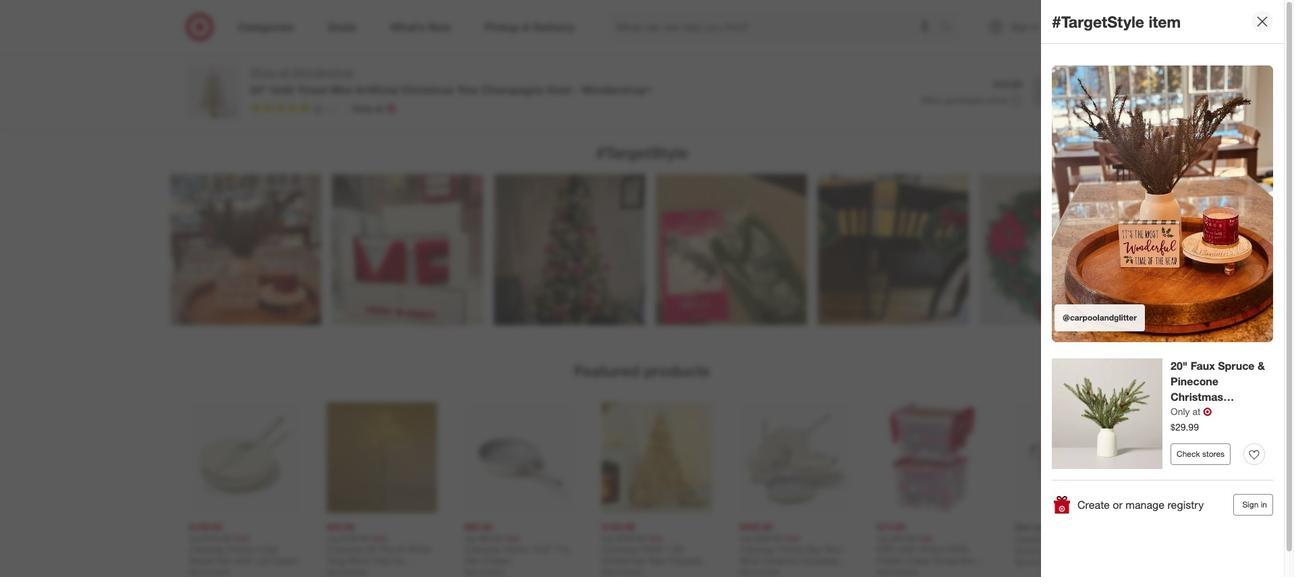 Task type: locate. For each thing, give the bounding box(es) containing it.
5 reg from the left
[[739, 533, 751, 543]]

cream
[[270, 555, 299, 566], [483, 555, 511, 566], [756, 566, 785, 577]]

#targetstyle left "item"
[[1052, 12, 1145, 31]]

tree down flocked
[[659, 566, 677, 577]]

reg
[[189, 533, 200, 543], [326, 533, 338, 543], [464, 533, 476, 543], [602, 533, 614, 543], [739, 533, 751, 543], [877, 533, 889, 543]]

1 horizontal spatial with
[[1068, 544, 1085, 556]]

sponsored down dutch at the right of page
[[1015, 556, 1055, 566]]

pan for cream
[[464, 555, 480, 566]]

6 sale from the left
[[918, 533, 934, 543]]

1 vertical spatial -
[[1241, 405, 1246, 419]]

check stores button
[[1171, 443, 1231, 465]]

sponsored inside $85.50 reg $95.00 sale caraway home 10.5" fry pan cream sponsored
[[464, 566, 504, 577]]

caraway up saute
[[189, 543, 225, 554]]

caraway for $395.00
[[739, 543, 776, 554]]

with down the 6.5qt
[[1068, 544, 1085, 556]]

sign in
[[1243, 499, 1268, 510]]

1 horizontal spatial lid
[[1088, 544, 1101, 556]]

in
[[1261, 499, 1268, 510], [1060, 521, 1068, 532]]

0 horizontal spatial lid
[[255, 555, 268, 566]]

caraway for $145.00
[[189, 543, 225, 554]]

sponsored inside $130.50 reg $145.00 sale caraway home 4.5qt saute pan with lid cream sponsored
[[189, 566, 229, 577]]

0 horizontal spatial pan
[[216, 555, 232, 566]]

home up oven
[[1054, 533, 1079, 544]]

prelit
[[641, 543, 662, 554]]

cream down 4.5qt
[[270, 555, 299, 566]]

stores
[[1203, 449, 1225, 459]]

0 horizontal spatial at
[[375, 102, 384, 114]]

1 horizontal spatial at
[[1193, 405, 1201, 417]]

$355.50
[[739, 521, 773, 532]]

with inside $130.50 reg $145.00 sale caraway home 4.5qt saute pan with lid cream sponsored
[[235, 555, 252, 566]]

sponsored down twig
[[326, 566, 366, 577]]

christmas up xmas
[[602, 555, 645, 566]]

add
[[1042, 85, 1063, 99]]

1 sale from the left
[[234, 533, 250, 543]]

reg down $163.99
[[602, 533, 614, 543]]

0 vertical spatial cart
[[1079, 85, 1100, 99]]

home
[[1054, 533, 1079, 544], [228, 543, 253, 554], [503, 543, 529, 554], [778, 543, 804, 554]]

costway up twig
[[326, 543, 363, 554]]

pan inside $85.50 reg $95.00 sale caraway home 10.5" fry pan cream sponsored
[[464, 555, 480, 566]]

1 horizontal spatial costway
[[602, 543, 638, 554]]

1 costway from the left
[[326, 543, 363, 554]]

only up '$29.99' at the right
[[1171, 405, 1190, 417]]

home left 4.5qt
[[228, 543, 253, 554]]

caraway inside $130.50 reg $145.00 sale caraway home 4.5qt saute pan with lid cream sponsored
[[189, 543, 225, 554]]

cream inside $85.50 reg $95.00 sale caraway home 10.5" fry pan cream sponsored
[[483, 555, 511, 566]]

6 link
[[1072, 12, 1101, 42]]

cart inside "see price in cart caraway home 6.5qt dutch oven with lid gray sponsored"
[[1070, 521, 1089, 532]]

caraway up the stick
[[739, 543, 776, 554]]

reg inside $130.50 reg $145.00 sale caraway home 4.5qt saute pan with lid cream sponsored
[[189, 533, 200, 543]]

4 sale from the left
[[647, 533, 663, 543]]

sponsored
[[1015, 556, 1055, 566], [189, 566, 229, 577], [326, 566, 366, 577], [464, 566, 504, 577], [602, 566, 642, 577], [739, 566, 779, 577], [877, 566, 917, 577]]

sale inside $130.50 reg $145.00 sale caraway home 4.5qt saute pan with lid cream sponsored
[[234, 533, 250, 543]]

cream down $95.00
[[483, 555, 511, 566]]

caraway
[[1015, 533, 1051, 544], [189, 543, 225, 554], [464, 543, 500, 554], [739, 543, 776, 554]]

christmas inside the $163.99 reg $549.99 sale costway prelit 7.5ft christmas tree flocked xmas snowy tree 4
[[602, 555, 645, 566]]

home inside "see price in cart caraway home 6.5qt dutch oven with lid gray sponsored"
[[1054, 533, 1079, 544]]

with down '$29.99' at the right
[[1171, 436, 1193, 450]]

tree left champagne
[[457, 83, 479, 96]]

$74.99
[[877, 521, 905, 532]]

3 sale from the left
[[505, 533, 520, 543]]

with for caraway home 6.5qt dutch oven with lid gray
[[1068, 544, 1085, 556]]

tree
[[457, 83, 479, 96], [373, 555, 390, 566], [647, 555, 665, 566], [659, 566, 677, 577]]

- inside 20" faux spruce & pinecone christmas arrangement - hearth & hand™ with magnolia
[[1241, 405, 1246, 419]]

reg inside $74.99 reg $84.99 sale
[[877, 533, 889, 543]]

costway inside $45.99 reg $129.99 sale costway 5ft pre-lit white twig birch tree for christmas holiday w/
[[326, 543, 363, 554]]

1 horizontal spatial #targetstyle
[[1052, 12, 1145, 31]]

1 horizontal spatial -
[[1241, 405, 1246, 419]]

when
[[922, 95, 943, 105]]

for
[[393, 555, 404, 566]]

2 costway from the left
[[602, 543, 638, 554]]

set
[[739, 566, 754, 577]]

0 vertical spatial &
[[1258, 359, 1266, 373]]

2 reg from the left
[[326, 533, 338, 543]]

1 vertical spatial only
[[1171, 405, 1190, 417]]

with right saute
[[235, 555, 252, 566]]

sale right $84.99
[[918, 533, 934, 543]]

costway
[[326, 543, 363, 554], [602, 543, 638, 554]]

caraway for $95.00
[[464, 543, 500, 554]]

caraway inside "see price in cart caraway home 6.5qt dutch oven with lid gray sponsored"
[[1015, 533, 1051, 544]]

tinsel
[[297, 83, 328, 96]]

price
[[1034, 521, 1057, 532]]

lid down the 6.5qt
[[1088, 544, 1101, 556]]

pan inside $130.50 reg $145.00 sale caraway home 4.5qt saute pan with lid cream sponsored
[[216, 555, 232, 566]]

$163.99
[[602, 521, 635, 532]]

0 vertical spatial -
[[574, 83, 579, 96]]

christmas inside $45.99 reg $129.99 sale costway 5ft pre-lit white twig birch tree for christmas holiday w/
[[326, 566, 369, 577]]

user image by @moggiesrule2022 image
[[494, 174, 645, 325]]

reg inside $85.50 reg $95.00 sale caraway home 10.5" fry pan cream sponsored
[[464, 533, 476, 543]]

dutch
[[1015, 544, 1040, 556]]

caraway inside $85.50 reg $95.00 sale caraway home 10.5" fry pan cream sponsored
[[464, 543, 500, 554]]

0 vertical spatial at
[[375, 102, 384, 114]]

reg down $45.99
[[326, 533, 338, 543]]

shop all wondershop 24" unlit tinsel mini artificial christmas tree champagne gold - wondershop™
[[250, 65, 652, 96]]

1 horizontal spatial user image by @carpoolandglitter image
[[1052, 65, 1274, 342]]

reg down $130.50
[[189, 533, 200, 543]]

$549.99
[[616, 533, 645, 543]]

1 vertical spatial &
[[1209, 421, 1217, 434]]

in right sign
[[1261, 499, 1268, 510]]

reg down $85.50
[[464, 533, 476, 543]]

only down artificial
[[352, 102, 372, 114]]

christmas
[[401, 83, 454, 96], [1171, 390, 1224, 403], [602, 555, 645, 566], [326, 566, 369, 577]]

0 vertical spatial only
[[352, 102, 372, 114]]

reg for caraway home 4.5qt saute pan with lid cream
[[189, 533, 200, 543]]

at
[[375, 102, 384, 114], [1193, 405, 1201, 417]]

sponsored down saute
[[189, 566, 229, 577]]

1 horizontal spatial &
[[1258, 359, 1266, 373]]

cart up the 6.5qt
[[1070, 521, 1089, 532]]

1 pan from the left
[[216, 555, 232, 566]]

home left 10.5"
[[503, 543, 529, 554]]

sale right the "$395.00"
[[785, 533, 800, 543]]

christmas down pinecone
[[1171, 390, 1224, 403]]

caraway for in
[[1015, 533, 1051, 544]]

in right price
[[1060, 521, 1068, 532]]

reg inside $45.99 reg $129.99 sale costway 5ft pre-lit white twig birch tree for christmas holiday w/
[[326, 533, 338, 543]]

sale inside the $163.99 reg $549.99 sale costway prelit 7.5ft christmas tree flocked xmas snowy tree 4
[[647, 533, 663, 543]]

0 horizontal spatial cream
[[270, 555, 299, 566]]

pan right saute
[[216, 555, 232, 566]]

cream down ceramic
[[756, 566, 785, 577]]

home inside $85.50 reg $95.00 sale caraway home 10.5" fry pan cream sponsored
[[503, 543, 529, 554]]

pre-
[[380, 543, 397, 554]]

only at
[[352, 102, 384, 114]]

christmas inside shop all wondershop 24" unlit tinsel mini artificial christmas tree champagne gold - wondershop™
[[401, 83, 454, 96]]

sale for pre-
[[371, 533, 387, 543]]

christmas down birch
[[326, 566, 369, 577]]

with inside "see price in cart caraway home 6.5qt dutch oven with lid gray sponsored"
[[1068, 544, 1085, 556]]

caraway up dutch at the right of page
[[1015, 533, 1051, 544]]

$45.99 reg $129.99 sale costway 5ft pre-lit white twig birch tree for christmas holiday w/ 
[[326, 521, 431, 577]]

home for $395.00
[[778, 543, 804, 554]]

0 horizontal spatial #targetstyle
[[596, 143, 688, 162]]

only
[[352, 102, 372, 114], [1171, 405, 1190, 417]]

reg down the $355.50
[[739, 533, 751, 543]]

$29.99
[[1171, 421, 1199, 432]]

0 vertical spatial in
[[1261, 499, 1268, 510]]

& right spruce
[[1258, 359, 1266, 373]]

0 horizontal spatial costway
[[326, 543, 363, 554]]

#targetstyle for #targetstyle
[[596, 143, 688, 162]]

sale right $95.00
[[505, 533, 520, 543]]

pan down $95.00
[[464, 555, 480, 566]]

5 sale from the left
[[785, 533, 800, 543]]

reg inside $355.50 reg $395.00 sale caraway home 9pc non- stick ceramic cookware set cream
[[739, 533, 751, 543]]

sponsored down the stick
[[739, 566, 779, 577]]

20" faux spruce & pinecone christmas arrangement - hearth & hand™ with magnolia link
[[1171, 358, 1266, 450]]

sale
[[234, 533, 250, 543], [371, 533, 387, 543], [505, 533, 520, 543], [647, 533, 663, 543], [785, 533, 800, 543], [918, 533, 934, 543]]

5ft
[[366, 543, 377, 554]]

lid inside $130.50 reg $145.00 sale caraway home 4.5qt saute pan with lid cream sponsored
[[255, 555, 268, 566]]

oven
[[1043, 544, 1065, 556]]

$95.00
[[478, 533, 502, 543]]

pan
[[216, 555, 232, 566], [464, 555, 480, 566]]

20"
[[1171, 359, 1188, 373]]

home inside $355.50 reg $395.00 sale caraway home 9pc non- stick ceramic cookware set cream
[[778, 543, 804, 554]]

lid down 4.5qt
[[255, 555, 268, 566]]

white
[[407, 543, 431, 554]]

only inside only at ¬
[[1171, 405, 1190, 417]]

0 vertical spatial #targetstyle
[[1052, 12, 1145, 31]]

caraway down $85.50
[[464, 543, 500, 554]]

sale right the $145.00
[[234, 533, 250, 543]]

$85.50
[[464, 521, 492, 532]]

in inside "see price in cart caraway home 6.5qt dutch oven with lid gray sponsored"
[[1060, 521, 1068, 532]]

caraway home 9pc non-stick ceramic cookware set cream image
[[739, 402, 850, 513]]

lid
[[1088, 544, 1101, 556], [255, 555, 268, 566]]

home up ceramic
[[778, 543, 804, 554]]

show more button
[[450, 76, 835, 97]]

cream inside $355.50 reg $395.00 sale caraway home 9pc non- stick ceramic cookware set cream
[[756, 566, 785, 577]]

1 vertical spatial in
[[1060, 521, 1068, 532]]

0 horizontal spatial -
[[574, 83, 579, 96]]

unlit
[[270, 83, 294, 96]]

in inside button
[[1261, 499, 1268, 510]]

0 horizontal spatial in
[[1060, 521, 1068, 532]]

-
[[574, 83, 579, 96], [1241, 405, 1246, 419]]

What can we help you find? suggestions appear below search field
[[608, 12, 944, 42]]

#targetstyle inside dialog
[[1052, 12, 1145, 31]]

iris usa 2pack 60qt. plastic clear ornament storage box with hinged lid and dividers, clear/red image
[[877, 402, 988, 513]]

&
[[1258, 359, 1266, 373], [1209, 421, 1217, 434]]

3 reg from the left
[[464, 533, 476, 543]]

1 horizontal spatial only
[[1171, 405, 1190, 417]]

$74.99 reg $84.99 sale
[[877, 521, 934, 543]]

christmas right artificial
[[401, 83, 454, 96]]

at down artificial
[[375, 102, 384, 114]]

products
[[644, 361, 710, 380]]

sale inside $74.99 reg $84.99 sale
[[918, 533, 934, 543]]

pan for with
[[216, 555, 232, 566]]

2 pan from the left
[[464, 555, 480, 566]]

1 horizontal spatial cream
[[483, 555, 511, 566]]

0 horizontal spatial user image by @carpoolandglitter image
[[170, 174, 321, 325]]

$85.50 reg $95.00 sale caraway home 10.5" fry pan cream sponsored
[[464, 521, 570, 577]]

1 vertical spatial #targetstyle
[[596, 143, 688, 162]]

- up hand™
[[1241, 405, 1246, 419]]

reg down $74.99
[[877, 533, 889, 543]]

cart inside add to cart button
[[1079, 85, 1100, 99]]

at inside only at ¬
[[1193, 405, 1201, 417]]

cart right to at the right top of page
[[1079, 85, 1100, 99]]

6 reg from the left
[[877, 533, 889, 543]]

0 horizontal spatial with
[[235, 555, 252, 566]]

1 vertical spatial at
[[1193, 405, 1201, 417]]

at for only at ¬
[[1193, 405, 1201, 417]]

#targetstyle item dialog
[[1042, 0, 1295, 577]]

costway 5ft pre-lit white twig birch tree for christmas holiday w/ 72 led lights image
[[326, 402, 437, 513]]

birch
[[348, 555, 370, 566]]

costway inside the $163.99 reg $549.99 sale costway prelit 7.5ft christmas tree flocked xmas snowy tree 4
[[602, 543, 638, 554]]

home inside $130.50 reg $145.00 sale caraway home 4.5qt saute pan with lid cream sponsored
[[228, 543, 253, 554]]

0 horizontal spatial only
[[352, 102, 372, 114]]

1 reg from the left
[[189, 533, 200, 543]]

costway for birch
[[326, 543, 363, 554]]

1 vertical spatial cart
[[1070, 521, 1089, 532]]

caraway inside $355.50 reg $395.00 sale caraway home 9pc non- stick ceramic cookware set cream
[[739, 543, 776, 554]]

2 horizontal spatial with
[[1171, 436, 1193, 450]]

#targetstyle down the show more button
[[596, 143, 688, 162]]

#targetstyle
[[1052, 12, 1145, 31], [596, 143, 688, 162]]

2 horizontal spatial cream
[[756, 566, 785, 577]]

add to cart button
[[1034, 77, 1109, 107]]

at left ¬ on the right bottom of page
[[1193, 405, 1201, 417]]

reg inside the $163.99 reg $549.99 sale costway prelit 7.5ft christmas tree flocked xmas snowy tree 4
[[602, 533, 614, 543]]

20" faux spruce & pinecone christmas arrangement - hearth & hand™ with magnolia image
[[1052, 358, 1163, 469]]

$45.99
[[326, 521, 355, 532]]

sale left '7.5ft'
[[647, 533, 663, 543]]

2 sale from the left
[[371, 533, 387, 543]]

tree up "holiday"
[[373, 555, 390, 566]]

& up magnolia
[[1209, 421, 1217, 434]]

#targetstyle for #targetstyle item
[[1052, 12, 1145, 31]]

user image by @coastiewifey image
[[818, 174, 969, 325]]

lid inside "see price in cart caraway home 6.5qt dutch oven with lid gray sponsored"
[[1088, 544, 1101, 556]]

only at ¬
[[1171, 405, 1213, 418]]

@carpoolandglitter link
[[1052, 65, 1274, 342]]

sponsored down $95.00
[[464, 566, 504, 577]]

sale inside $85.50 reg $95.00 sale caraway home 10.5" fry pan cream sponsored
[[505, 533, 520, 543]]

sign in button
[[1234, 494, 1274, 516]]

6.5qt
[[1082, 533, 1104, 544]]

1 horizontal spatial in
[[1261, 499, 1268, 510]]

costway down $163.99
[[602, 543, 638, 554]]

4 reg from the left
[[602, 533, 614, 543]]

sale inside $45.99 reg $129.99 sale costway 5ft pre-lit white twig birch tree for christmas holiday w/
[[371, 533, 387, 543]]

only for only at ¬
[[1171, 405, 1190, 417]]

user image by @carpoolandglitter image
[[1052, 65, 1274, 342], [170, 174, 321, 325]]

sale inside $355.50 reg $395.00 sale caraway home 9pc non- stick ceramic cookware set cream
[[785, 533, 800, 543]]

snowy
[[628, 566, 657, 577]]

cart
[[1079, 85, 1100, 99], [1070, 521, 1089, 532]]

sale left lit
[[371, 533, 387, 543]]

1 horizontal spatial pan
[[464, 555, 480, 566]]

- right gold
[[574, 83, 579, 96]]



Task type: vqa. For each thing, say whether or not it's contained in the screenshot.
the topmost $249.99
no



Task type: describe. For each thing, give the bounding box(es) containing it.
manage
[[1126, 498, 1165, 511]]

add to cart
[[1042, 85, 1100, 99]]

home for in
[[1054, 533, 1079, 544]]

purchased
[[945, 95, 984, 105]]

wondershop™
[[582, 83, 652, 96]]

reg for costway prelit 7.5ft christmas tree flocked xmas snowy tree 4
[[602, 533, 614, 543]]

non-
[[825, 543, 846, 554]]

reg for caraway home 10.5" fry pan cream
[[464, 533, 476, 543]]

when purchased online
[[922, 95, 1008, 105]]

caraway home 4.5qt saute pan with lid cream image
[[189, 402, 299, 513]]

create
[[1078, 498, 1110, 511]]

spruce
[[1218, 359, 1255, 373]]

$395.00
[[754, 533, 782, 543]]

reg for caraway home 9pc non- stick ceramic cookware set cream
[[739, 533, 751, 543]]

mini
[[331, 83, 352, 96]]

@carpoolandglitter button
[[1052, 65, 1274, 342]]

0 horizontal spatial &
[[1209, 421, 1217, 434]]

artificial
[[355, 83, 398, 96]]

gold
[[547, 83, 571, 96]]

caraway home 6.5qt dutch oven with lid gray image
[[1015, 402, 1126, 513]]

user image by @carpoolandglitter image inside #targetstyle item dialog
[[1052, 65, 1274, 342]]

registry
[[1168, 498, 1204, 511]]

featured products
[[574, 361, 710, 380]]

$355.50 reg $395.00 sale caraway home 9pc non- stick ceramic cookware set cream
[[739, 521, 846, 577]]

9pc
[[807, 543, 823, 554]]

christmas inside 20" faux spruce & pinecone christmas arrangement - hearth & hand™ with magnolia
[[1171, 390, 1224, 403]]

24"
[[250, 83, 267, 96]]

hearth
[[1171, 421, 1206, 434]]

w/
[[406, 566, 417, 577]]

or
[[1113, 498, 1123, 511]]

- inside shop all wondershop 24" unlit tinsel mini artificial christmas tree champagne gold - wondershop™
[[574, 83, 579, 96]]

ceramic
[[763, 555, 798, 566]]

featured
[[574, 361, 640, 380]]

tree down 'prelit' on the bottom of page
[[647, 555, 665, 566]]

¬
[[1204, 405, 1213, 418]]

user image by @universally_cute image
[[980, 174, 1131, 325]]

see
[[1015, 521, 1032, 532]]

flocked
[[668, 555, 701, 566]]

with inside 20" faux spruce & pinecone christmas arrangement - hearth & hand™ with magnolia
[[1171, 436, 1193, 450]]

pinecone
[[1171, 375, 1219, 388]]

7.5ft
[[665, 543, 684, 554]]

show more
[[622, 81, 663, 91]]

$84.99
[[891, 533, 915, 543]]

search
[[935, 21, 967, 35]]

fry
[[556, 543, 570, 554]]

@carpoolandglitter
[[1063, 313, 1137, 323]]

online
[[986, 95, 1008, 105]]

sale for 4.5qt
[[234, 533, 250, 543]]

wondershop
[[293, 65, 354, 79]]

at for only at
[[375, 102, 384, 114]]

sale for 9pc
[[785, 533, 800, 543]]

caraway home 10.5" fry pan cream image
[[464, 402, 575, 513]]

10.5"
[[531, 543, 554, 554]]

cookware
[[801, 555, 844, 566]]

costway for xmas
[[602, 543, 638, 554]]

sale for 10.5"
[[505, 533, 520, 543]]

to
[[1066, 85, 1076, 99]]

reg for costway 5ft pre-lit white twig birch tree for christmas holiday w/ 
[[326, 533, 338, 543]]

champagne
[[482, 83, 544, 96]]

magnolia
[[1196, 436, 1243, 450]]

sale for 7.5ft
[[647, 533, 663, 543]]

all
[[279, 65, 290, 79]]

hand™
[[1220, 421, 1253, 434]]

$129.99
[[340, 533, 369, 543]]

create or manage registry
[[1078, 498, 1204, 511]]

lit
[[397, 543, 405, 554]]

shop
[[250, 65, 276, 79]]

sponsored down $84.99
[[877, 566, 917, 577]]

$163.99 reg $549.99 sale costway prelit 7.5ft christmas tree flocked xmas snowy tree 4
[[602, 521, 701, 577]]

see price in cart caraway home 6.5qt dutch oven with lid gray sponsored
[[1015, 521, 1123, 566]]

image of 24" unlit tinsel mini artificial christmas tree champagne gold - wondershop™ image
[[186, 65, 240, 119]]

user image by @midnightcraftwithme image
[[656, 174, 807, 325]]

sponsored down $549.99
[[602, 566, 642, 577]]

check
[[1177, 449, 1201, 459]]

$10.00
[[994, 78, 1023, 90]]

#targetstyle item
[[1052, 12, 1181, 31]]

stick
[[739, 555, 760, 566]]

home for $95.00
[[503, 543, 529, 554]]

saute
[[189, 555, 213, 566]]

with for caraway home 4.5qt saute pan with lid cream
[[235, 555, 252, 566]]

twig
[[326, 555, 345, 566]]

more
[[644, 81, 663, 91]]

faux
[[1191, 359, 1215, 373]]

user image by @shoppwithjasss image
[[332, 174, 483, 325]]

only for only at
[[352, 102, 372, 114]]

20" faux spruce & pinecone christmas arrangement - hearth & hand™ with magnolia
[[1171, 359, 1266, 450]]

91 link
[[250, 102, 338, 117]]

show
[[622, 81, 642, 91]]

91
[[314, 102, 324, 114]]

tree inside $45.99 reg $129.99 sale costway 5ft pre-lit white twig birch tree for christmas holiday w/
[[373, 555, 390, 566]]

holiday
[[372, 566, 404, 577]]

sign
[[1243, 499, 1259, 510]]

6
[[1092, 14, 1096, 22]]

tree inside shop all wondershop 24" unlit tinsel mini artificial christmas tree champagne gold - wondershop™
[[457, 83, 479, 96]]

sponsored inside "see price in cart caraway home 6.5qt dutch oven with lid gray sponsored"
[[1015, 556, 1055, 566]]

home for $145.00
[[228, 543, 253, 554]]

4.5qt
[[256, 543, 277, 554]]

$145.00
[[203, 533, 232, 543]]

gray
[[1103, 544, 1123, 556]]

cream inside $130.50 reg $145.00 sale caraway home 4.5qt saute pan with lid cream sponsored
[[270, 555, 299, 566]]

item
[[1149, 12, 1181, 31]]

lid for 4.5qt
[[255, 555, 268, 566]]

check stores
[[1177, 449, 1225, 459]]

costway prelit 7.5ft christmas tree flocked xmas snowy tree 450 led lights image
[[602, 402, 712, 513]]

lid for 6.5qt
[[1088, 544, 1101, 556]]

$130.50
[[189, 521, 222, 532]]



